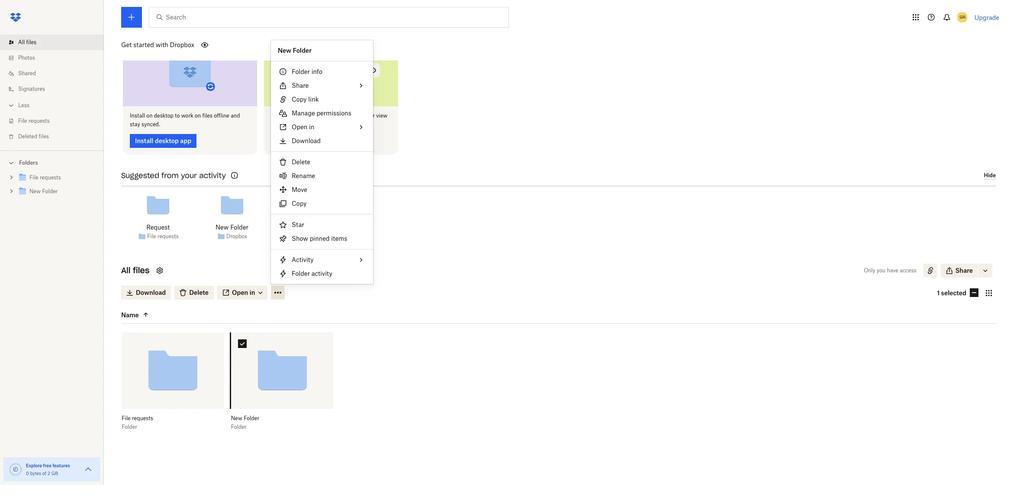 Task type: vqa. For each thing, say whether or not it's contained in the screenshot.
shared folder, group folder ROW
no



Task type: describe. For each thing, give the bounding box(es) containing it.
0 horizontal spatial dropbox
[[170, 41, 194, 49]]

2
[[48, 472, 50, 477]]

show pinned items menu item
[[271, 232, 373, 246]]

get
[[121, 41, 132, 49]]

copy menu item
[[271, 197, 373, 211]]

and inside install on desktop to work on files offline and stay synced.
[[231, 112, 240, 119]]

install
[[130, 112, 145, 119]]

copy for copy link
[[292, 96, 307, 103]]

edit
[[359, 112, 369, 119]]

copy link
[[292, 96, 319, 103]]

suggested
[[121, 171, 159, 180]]

with for files
[[299, 112, 309, 119]]

file inside file requests folder
[[122, 416, 131, 422]]

files inside install on desktop to work on files offline and stay synced.
[[202, 112, 213, 119]]

deleted
[[18, 133, 37, 140]]

quota usage element
[[9, 463, 23, 477]]

all files inside list item
[[18, 39, 36, 45]]

name button
[[121, 310, 194, 320]]

signatures link
[[7, 81, 104, 97]]

dropbox link for folder
[[226, 233, 247, 241]]

to
[[175, 112, 180, 119]]

1 vertical spatial file requests link
[[288, 223, 324, 232]]

gb
[[51, 472, 58, 477]]

dropbox link for requests
[[300, 233, 321, 241]]

only you have access
[[864, 267, 917, 274]]

share button
[[941, 264, 979, 278]]

activity inside menu item
[[312, 270, 332, 278]]

name
[[121, 311, 139, 319]]

1 horizontal spatial file requests link
[[147, 233, 179, 241]]

new inside 'link'
[[216, 224, 229, 231]]

open in menu item
[[271, 120, 373, 134]]

0
[[26, 472, 29, 477]]

share inside 'share files with anyone and control edit or view access.'
[[271, 112, 286, 119]]

install on desktop to work on files offline and stay synced.
[[130, 112, 240, 128]]

anyone
[[311, 112, 329, 119]]

share inside menu item
[[292, 82, 309, 89]]

and inside 'share files with anyone and control edit or view access.'
[[330, 112, 339, 119]]

1 horizontal spatial all
[[121, 266, 131, 276]]

new folder folder
[[231, 416, 259, 431]]

only
[[864, 267, 876, 274]]

manage permissions menu item
[[271, 107, 373, 120]]

upgrade
[[975, 14, 1000, 21]]

offline
[[214, 112, 229, 119]]

folder inside 'link'
[[230, 224, 249, 231]]

you
[[877, 267, 886, 274]]

show
[[292, 235, 308, 243]]

suggested from your activity
[[121, 171, 226, 180]]

file requests button
[[122, 416, 205, 423]]

delete menu item
[[271, 155, 373, 169]]

show pinned items
[[292, 235, 347, 243]]

move
[[292, 186, 307, 194]]

free
[[43, 464, 52, 469]]

copy for copy
[[292, 200, 307, 207]]

requests inside file requests folder
[[132, 416, 153, 422]]

control
[[341, 112, 358, 119]]

less
[[18, 102, 29, 109]]

work
[[181, 112, 193, 119]]

2 on from the left
[[195, 112, 201, 119]]

all inside list item
[[18, 39, 25, 45]]

new folder button
[[231, 416, 315, 423]]

rename
[[292, 172, 315, 180]]

your
[[181, 171, 197, 180]]

download menu item
[[271, 134, 373, 148]]

deleted files link
[[7, 129, 104, 145]]

share menu item
[[271, 79, 373, 93]]

explore free features 0 bytes of 2 gb
[[26, 464, 70, 477]]

selected
[[942, 290, 967, 297]]

activity
[[292, 256, 314, 264]]

1 horizontal spatial all files
[[121, 266, 150, 276]]

items
[[331, 235, 347, 243]]

dropbox for new
[[226, 233, 247, 240]]

all files link
[[7, 35, 104, 50]]

delete
[[292, 158, 311, 166]]

files inside list item
[[26, 39, 36, 45]]



Task type: locate. For each thing, give the bounding box(es) containing it.
1 horizontal spatial with
[[299, 112, 309, 119]]

copy inside copy menu item
[[292, 200, 307, 207]]

file requests link up show
[[288, 223, 324, 232]]

1 on from the left
[[147, 112, 153, 119]]

folder activity menu item
[[271, 267, 373, 281]]

on right work
[[195, 112, 201, 119]]

folder activity
[[292, 270, 332, 278]]

upgrade link
[[975, 14, 1000, 21]]

0 vertical spatial file requests
[[18, 118, 50, 124]]

file
[[18, 118, 27, 124], [288, 224, 298, 231], [147, 233, 156, 240], [122, 416, 131, 422]]

2 dropbox link from the left
[[300, 233, 321, 241]]

file requests up deleted files
[[18, 118, 50, 124]]

0 horizontal spatial activity
[[199, 171, 226, 180]]

permissions
[[317, 110, 351, 117]]

all files list item
[[0, 35, 104, 50]]

file requests down request link at left
[[147, 233, 179, 240]]

1 horizontal spatial dropbox link
[[300, 233, 321, 241]]

0 vertical spatial new
[[278, 47, 291, 54]]

new folder link
[[216, 223, 249, 232]]

activity down activity menu item
[[312, 270, 332, 278]]

star
[[292, 221, 304, 229]]

folders
[[19, 160, 38, 166]]

dropbox image
[[7, 9, 24, 26]]

0 vertical spatial all files
[[18, 39, 36, 45]]

share up copy link
[[292, 82, 309, 89]]

copy
[[292, 96, 307, 103], [292, 200, 307, 207]]

activity
[[199, 171, 226, 180], [312, 270, 332, 278]]

folders button
[[0, 156, 104, 169]]

1 and from the left
[[231, 112, 240, 119]]

all files
[[18, 39, 36, 45], [121, 266, 150, 276]]

0 horizontal spatial on
[[147, 112, 153, 119]]

0 vertical spatial share
[[292, 82, 309, 89]]

list
[[0, 29, 104, 151]]

bytes
[[30, 472, 41, 477]]

2 horizontal spatial file requests
[[288, 224, 324, 231]]

deleted files
[[18, 133, 49, 140]]

on
[[147, 112, 153, 119], [195, 112, 201, 119]]

1 vertical spatial with
[[299, 112, 309, 119]]

download
[[292, 137, 321, 145]]

stay
[[130, 121, 140, 128]]

0 horizontal spatial share
[[271, 112, 286, 119]]

features
[[53, 464, 70, 469]]

2 horizontal spatial file requests link
[[288, 223, 324, 232]]

1 dropbox link from the left
[[226, 233, 247, 241]]

2 vertical spatial new
[[231, 416, 242, 422]]

0 horizontal spatial all files
[[18, 39, 36, 45]]

share up selected
[[956, 267, 973, 274]]

2 horizontal spatial share
[[956, 267, 973, 274]]

0 horizontal spatial with
[[156, 41, 168, 49]]

0 vertical spatial file requests link
[[7, 113, 104, 129]]

move menu item
[[271, 183, 373, 197]]

open
[[292, 123, 308, 131]]

0 vertical spatial all
[[18, 39, 25, 45]]

pinned
[[310, 235, 330, 243]]

file requests
[[18, 118, 50, 124], [288, 224, 324, 231], [147, 233, 179, 240]]

1 vertical spatial copy
[[292, 200, 307, 207]]

new
[[278, 47, 291, 54], [216, 224, 229, 231], [231, 416, 242, 422]]

1 vertical spatial file requests
[[288, 224, 324, 231]]

get started with dropbox
[[121, 41, 194, 49]]

copy inside copy link menu item
[[292, 96, 307, 103]]

1
[[938, 290, 940, 297]]

file requests up show
[[288, 224, 324, 231]]

with for started
[[156, 41, 168, 49]]

0 vertical spatial new folder
[[278, 47, 312, 54]]

dropbox link
[[226, 233, 247, 241], [300, 233, 321, 241]]

dropbox down new folder 'link' on the left
[[226, 233, 247, 240]]

2 vertical spatial file requests
[[147, 233, 179, 240]]

group
[[0, 169, 104, 205]]

share inside button
[[956, 267, 973, 274]]

requests
[[29, 118, 50, 124], [300, 224, 324, 231], [158, 233, 179, 240], [132, 416, 153, 422]]

new inside new folder folder
[[231, 416, 242, 422]]

access.
[[271, 121, 289, 128]]

activity right your
[[199, 171, 226, 180]]

folder info
[[292, 68, 323, 75]]

1 horizontal spatial file requests
[[147, 233, 179, 240]]

all
[[18, 39, 25, 45], [121, 266, 131, 276]]

2 copy from the top
[[292, 200, 307, 207]]

file requests folder
[[122, 416, 153, 431]]

have
[[887, 267, 899, 274]]

folder inside file requests folder
[[122, 424, 137, 431]]

view
[[376, 112, 388, 119]]

star menu item
[[271, 218, 373, 232]]

2 vertical spatial file requests link
[[147, 233, 179, 241]]

dropbox link down new folder 'link' on the left
[[226, 233, 247, 241]]

rename menu item
[[271, 169, 373, 183]]

1 horizontal spatial share
[[292, 82, 309, 89]]

1 horizontal spatial activity
[[312, 270, 332, 278]]

on up the synced.
[[147, 112, 153, 119]]

1 selected
[[938, 290, 967, 297]]

1 copy from the top
[[292, 96, 307, 103]]

photos link
[[7, 50, 104, 66]]

copy down move
[[292, 200, 307, 207]]

dropbox
[[170, 41, 194, 49], [226, 233, 247, 240], [300, 233, 321, 240]]

with up open in
[[299, 112, 309, 119]]

file requests link
[[7, 113, 104, 129], [288, 223, 324, 232], [147, 233, 179, 241]]

of
[[42, 472, 46, 477]]

folder
[[293, 47, 312, 54], [292, 68, 310, 75], [230, 224, 249, 231], [292, 270, 310, 278], [244, 416, 259, 422], [122, 424, 137, 431], [231, 424, 247, 431]]

and right the 'offline' in the top left of the page
[[231, 112, 240, 119]]

activity menu item
[[271, 253, 373, 267]]

1 vertical spatial all files
[[121, 266, 150, 276]]

0 horizontal spatial new
[[216, 224, 229, 231]]

folder, file requests row
[[122, 333, 224, 437]]

1 vertical spatial activity
[[312, 270, 332, 278]]

dropbox down star menu item
[[300, 233, 321, 240]]

less image
[[7, 101, 16, 110]]

1 horizontal spatial and
[[330, 112, 339, 119]]

0 horizontal spatial file requests
[[18, 118, 50, 124]]

link
[[308, 96, 319, 103]]

copy link menu item
[[271, 93, 373, 107]]

with right started at the top left
[[156, 41, 168, 49]]

0 vertical spatial activity
[[199, 171, 226, 180]]

1 horizontal spatial on
[[195, 112, 201, 119]]

access
[[900, 267, 917, 274]]

1 horizontal spatial new folder
[[278, 47, 312, 54]]

share up "access."
[[271, 112, 286, 119]]

synced.
[[142, 121, 160, 128]]

files
[[26, 39, 36, 45], [202, 112, 213, 119], [287, 112, 297, 119], [39, 133, 49, 140], [133, 266, 150, 276]]

0 vertical spatial copy
[[292, 96, 307, 103]]

request link
[[146, 223, 170, 232]]

manage
[[292, 110, 315, 117]]

file requests link up deleted files
[[7, 113, 104, 129]]

photos
[[18, 55, 35, 61]]

request
[[146, 224, 170, 231]]

files inside 'share files with anyone and control edit or view access.'
[[287, 112, 297, 119]]

with
[[156, 41, 168, 49], [299, 112, 309, 119]]

copy left link
[[292, 96, 307, 103]]

share files with anyone and control edit or view access.
[[271, 112, 388, 128]]

file inside list
[[18, 118, 27, 124]]

0 horizontal spatial all
[[18, 39, 25, 45]]

started
[[133, 41, 154, 49]]

2 horizontal spatial dropbox
[[300, 233, 321, 240]]

1 vertical spatial new
[[216, 224, 229, 231]]

info
[[312, 68, 323, 75]]

open in
[[292, 123, 315, 131]]

dropbox for file
[[300, 233, 321, 240]]

list containing all files
[[0, 29, 104, 151]]

or
[[370, 112, 375, 119]]

0 vertical spatial with
[[156, 41, 168, 49]]

folder, new folder row
[[231, 333, 334, 437]]

signatures
[[18, 86, 45, 92]]

1 vertical spatial all
[[121, 266, 131, 276]]

1 vertical spatial share
[[271, 112, 286, 119]]

1 horizontal spatial new
[[231, 416, 242, 422]]

dropbox link down star menu item
[[300, 233, 321, 241]]

in
[[309, 123, 315, 131]]

0 horizontal spatial and
[[231, 112, 240, 119]]

0 horizontal spatial new folder
[[216, 224, 249, 231]]

0 horizontal spatial dropbox link
[[226, 233, 247, 241]]

shared link
[[7, 66, 104, 81]]

1 vertical spatial new folder
[[216, 224, 249, 231]]

from
[[162, 171, 179, 180]]

and left control
[[330, 112, 339, 119]]

file requests link down request link at left
[[147, 233, 179, 241]]

and
[[231, 112, 240, 119], [330, 112, 339, 119]]

dropbox right started at the top left
[[170, 41, 194, 49]]

explore
[[26, 464, 42, 469]]

desktop
[[154, 112, 174, 119]]

new folder
[[278, 47, 312, 54], [216, 224, 249, 231]]

0 horizontal spatial file requests link
[[7, 113, 104, 129]]

2 vertical spatial share
[[956, 267, 973, 274]]

2 and from the left
[[330, 112, 339, 119]]

folder info menu item
[[271, 65, 373, 79]]

2 horizontal spatial new
[[278, 47, 291, 54]]

shared
[[18, 70, 36, 77]]

with inside 'share files with anyone and control edit or view access.'
[[299, 112, 309, 119]]

1 horizontal spatial dropbox
[[226, 233, 247, 240]]

manage permissions
[[292, 110, 351, 117]]

share
[[292, 82, 309, 89], [271, 112, 286, 119], [956, 267, 973, 274]]



